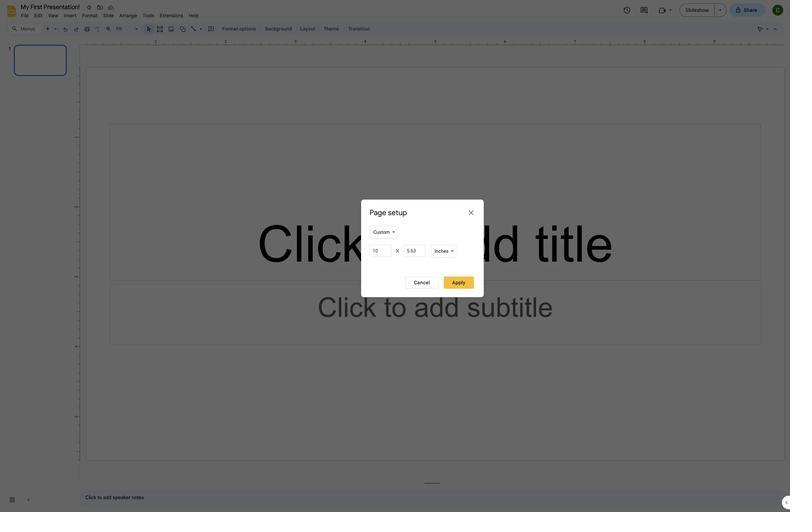 Task type: locate. For each thing, give the bounding box(es) containing it.
transition
[[348, 26, 370, 32]]

Star checkbox
[[84, 3, 94, 12]]

page setup application
[[0, 0, 790, 512]]

format
[[222, 26, 238, 32]]

apply button
[[444, 277, 474, 289]]

navigation
[[0, 38, 75, 512]]

menu bar inside "menu bar" banner
[[18, 9, 202, 20]]

Height text field
[[404, 245, 426, 257]]

custom list box
[[370, 226, 398, 239]]

apply
[[452, 280, 466, 286]]

inches
[[435, 248, 449, 254]]

page setup dialog
[[361, 200, 484, 297]]

navigation inside page setup application
[[0, 38, 75, 512]]

menu bar banner
[[0, 0, 790, 512]]

✕
[[396, 248, 399, 253]]

menu bar
[[18, 9, 202, 20]]

mode and view toolbar
[[755, 22, 781, 36]]

inches option
[[434, 248, 449, 254]]

page setup
[[370, 208, 407, 217]]

Rename text field
[[18, 3, 84, 11]]

format options button
[[219, 24, 259, 34]]

custom option
[[373, 229, 391, 236]]



Task type: vqa. For each thing, say whether or not it's contained in the screenshot.
the Transition 'button'
yes



Task type: describe. For each thing, give the bounding box(es) containing it.
format options
[[222, 26, 256, 32]]

transition button
[[345, 24, 373, 34]]

Width text field
[[370, 245, 391, 257]]

cancel
[[414, 280, 430, 286]]

share. private to only me. image
[[735, 7, 741, 13]]

cancel button
[[406, 277, 438, 289]]

options
[[239, 26, 256, 32]]

units list box
[[431, 245, 456, 258]]

custom
[[373, 229, 390, 235]]

close image
[[467, 209, 475, 217]]

page setup heading
[[370, 208, 407, 217]]

main toolbar
[[42, 24, 374, 34]]

background
[[265, 26, 292, 32]]

setup
[[388, 208, 407, 217]]

page
[[370, 208, 386, 217]]

theme
[[324, 26, 339, 32]]

Menus field
[[8, 24, 42, 34]]

background button
[[262, 24, 295, 34]]

theme button
[[321, 24, 342, 34]]



